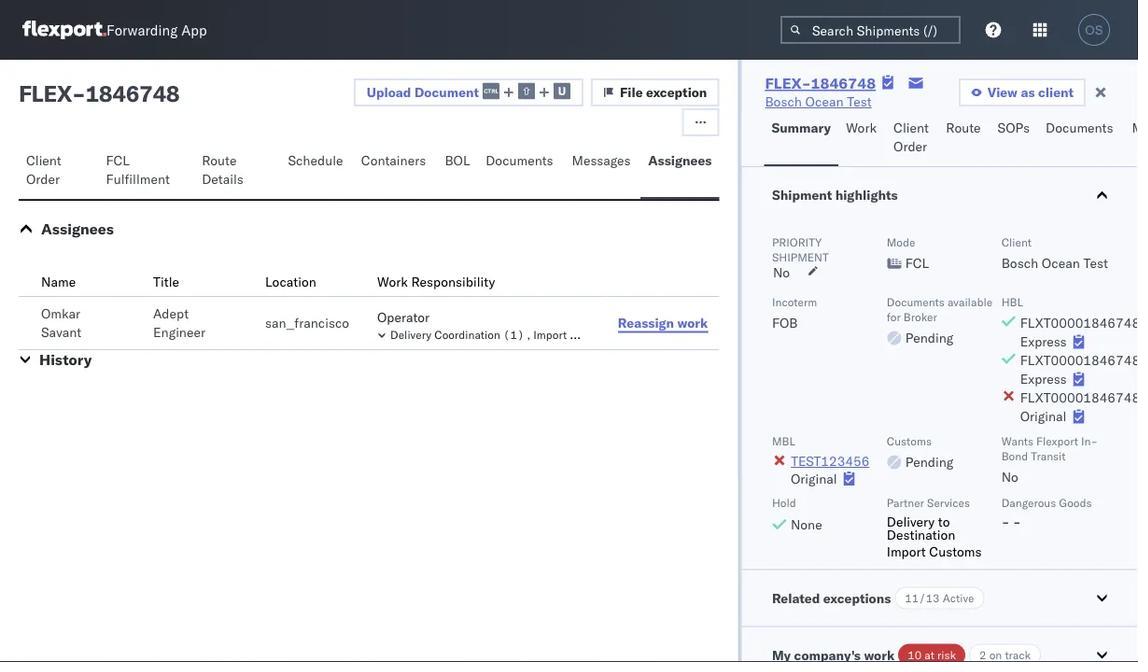 Task type: locate. For each thing, give the bounding box(es) containing it.
1 flxt00001846748 from the top
[[1020, 315, 1138, 331]]

1 horizontal spatial order
[[894, 138, 927, 155]]

document
[[415, 84, 479, 100]]

client order button down the flex
[[19, 144, 99, 199]]

0 horizontal spatial work
[[377, 274, 408, 290]]

0 vertical spatial test
[[847, 93, 872, 110]]

import down destination at the bottom right of page
[[886, 543, 926, 559]]

bosch down flex-
[[765, 93, 802, 110]]

0 horizontal spatial schedule
[[288, 152, 343, 169]]

1 vertical spatial delivery
[[886, 513, 934, 530]]

1846748 up bosch ocean test
[[811, 74, 876, 92]]

1 horizontal spatial ocean
[[1042, 255, 1080, 271]]

1 vertical spatial assignees
[[41, 219, 114, 238]]

0 horizontal spatial (1)
[[503, 327, 524, 341]]

delivery inside button
[[390, 327, 431, 341]]

1 horizontal spatial test
[[1083, 255, 1108, 271]]

flxt00001846748
[[1020, 315, 1138, 331], [1020, 352, 1138, 368], [1020, 389, 1138, 406]]

1 horizontal spatial original
[[1020, 408, 1066, 424]]

1 horizontal spatial import
[[886, 543, 926, 559]]

1 vertical spatial work
[[377, 274, 408, 290]]

delivery
[[390, 327, 431, 341], [886, 513, 934, 530]]

(1)
[[503, 327, 524, 341], [666, 327, 687, 341]]

1 vertical spatial route
[[202, 152, 237, 169]]

file
[[620, 84, 643, 100]]

broker
[[903, 310, 937, 324]]

updates
[[620, 327, 663, 341]]

1 horizontal spatial delivery
[[886, 513, 934, 530]]

fcl down mode
[[905, 255, 929, 271]]

delivery down operator
[[390, 327, 431, 341]]

,
[[527, 327, 531, 341]]

1 vertical spatial order
[[26, 171, 60, 187]]

-
[[72, 79, 85, 107], [1001, 513, 1009, 530], [1013, 513, 1021, 530]]

client
[[894, 120, 929, 136], [26, 152, 61, 169], [1001, 235, 1031, 249]]

os
[[1086, 23, 1104, 37]]

0 vertical spatial documents
[[1046, 120, 1114, 136]]

no down bond
[[1001, 469, 1018, 485]]

bosch
[[765, 93, 802, 110], [1001, 255, 1038, 271]]

documents button
[[1039, 111, 1125, 166], [478, 144, 565, 199]]

test123456 button
[[790, 453, 870, 469]]

(1) right 'updates'
[[666, 327, 687, 341]]

priority shipment
[[772, 235, 829, 264]]

work up operator
[[377, 274, 408, 290]]

history button
[[39, 350, 92, 369]]

fcl inside the "fcl fulfillment"
[[106, 152, 130, 169]]

0 vertical spatial import
[[534, 327, 567, 341]]

pending down broker
[[905, 330, 953, 346]]

client order button
[[886, 111, 939, 166], [19, 144, 99, 199]]

hbl
[[1001, 295, 1023, 309]]

1 horizontal spatial schedule
[[570, 327, 617, 341]]

exceptions
[[823, 590, 891, 606]]

bosch up hbl
[[1001, 255, 1038, 271]]

0 horizontal spatial 1846748
[[85, 79, 180, 107]]

as
[[1021, 84, 1035, 100]]

flex-
[[765, 74, 811, 92]]

1 horizontal spatial client
[[894, 120, 929, 136]]

client up hbl
[[1001, 235, 1031, 249]]

original
[[1020, 408, 1066, 424], [790, 470, 837, 487]]

shipment
[[772, 250, 829, 264]]

customs up partner
[[886, 434, 931, 448]]

available
[[947, 295, 992, 309]]

pending up services
[[905, 454, 953, 470]]

1 vertical spatial client
[[26, 152, 61, 169]]

1 horizontal spatial -
[[1001, 513, 1009, 530]]

assignees down exception
[[648, 152, 712, 169]]

fcl for fcl
[[905, 255, 929, 271]]

route inside button
[[946, 120, 981, 136]]

1 vertical spatial assignees button
[[41, 219, 114, 238]]

customs down to
[[929, 543, 982, 559]]

client order down the flex
[[26, 152, 61, 187]]

0 vertical spatial schedule
[[288, 152, 343, 169]]

1 vertical spatial test
[[1083, 255, 1108, 271]]

client right work "button"
[[894, 120, 929, 136]]

client
[[1038, 84, 1074, 100]]

fcl up fulfillment
[[106, 152, 130, 169]]

0 horizontal spatial documents button
[[478, 144, 565, 199]]

0 horizontal spatial fcl
[[106, 152, 130, 169]]

route left sops
[[946, 120, 981, 136]]

partner
[[886, 496, 924, 510]]

0 horizontal spatial bosch
[[765, 93, 802, 110]]

0 vertical spatial pending
[[905, 330, 953, 346]]

1 vertical spatial customs
[[929, 543, 982, 559]]

1 vertical spatial schedule
[[570, 327, 617, 341]]

incoterm fob
[[772, 295, 817, 331]]

wants flexport in- bond transit no
[[1001, 434, 1098, 485]]

0 vertical spatial work
[[846, 120, 877, 136]]

1846748
[[811, 74, 876, 92], [85, 79, 180, 107]]

documents inside "documents available for broker"
[[886, 295, 944, 309]]

2 pending from the top
[[905, 454, 953, 470]]

0 horizontal spatial delivery
[[390, 327, 431, 341]]

0 vertical spatial flxt00001846748
[[1020, 315, 1138, 331]]

client order button up "shipment highlights" button
[[886, 111, 939, 166]]

work
[[678, 314, 708, 331]]

client order for the rightmost the client order button
[[894, 120, 929, 155]]

fulfillment
[[106, 171, 170, 187]]

2 horizontal spatial documents
[[1046, 120, 1114, 136]]

1 horizontal spatial route
[[946, 120, 981, 136]]

work inside "button"
[[846, 120, 877, 136]]

1 horizontal spatial assignees button
[[641, 144, 719, 199]]

schedule left containers at the left
[[288, 152, 343, 169]]

mode
[[886, 235, 915, 249]]

schedule inside button
[[288, 152, 343, 169]]

0 vertical spatial customs
[[886, 434, 931, 448]]

documents down client
[[1046, 120, 1114, 136]]

assignees button down exception
[[641, 144, 719, 199]]

0 horizontal spatial original
[[790, 470, 837, 487]]

title
[[153, 274, 179, 290]]

0 vertical spatial express
[[1020, 333, 1067, 350]]

0 vertical spatial client
[[894, 120, 929, 136]]

original up flexport
[[1020, 408, 1066, 424]]

2 horizontal spatial client
[[1001, 235, 1031, 249]]

route details
[[202, 152, 244, 187]]

1 horizontal spatial work
[[846, 120, 877, 136]]

1 vertical spatial import
[[886, 543, 926, 559]]

0 horizontal spatial test
[[847, 93, 872, 110]]

destination
[[886, 526, 955, 543]]

assignees button
[[641, 144, 719, 199], [41, 219, 114, 238]]

omkar
[[41, 305, 80, 322]]

schedule left 'updates'
[[570, 327, 617, 341]]

0 vertical spatial assignees
[[648, 152, 712, 169]]

order down the flex
[[26, 171, 60, 187]]

2 horizontal spatial -
[[1013, 513, 1021, 530]]

import right the ,
[[534, 327, 567, 341]]

delivery down partner
[[886, 513, 934, 530]]

test inside client bosch ocean test
[[1083, 255, 1108, 271]]

1 horizontal spatial client order
[[894, 120, 929, 155]]

2 vertical spatial flxt00001846748
[[1020, 389, 1138, 406]]

2 vertical spatial client
[[1001, 235, 1031, 249]]

route up details
[[202, 152, 237, 169]]

0 horizontal spatial client order
[[26, 152, 61, 187]]

work down bosch ocean test link
[[846, 120, 877, 136]]

1 vertical spatial bosch
[[1001, 255, 1038, 271]]

documents available for broker
[[886, 295, 992, 324]]

to
[[938, 513, 950, 530]]

incoterm
[[772, 295, 817, 309]]

0 vertical spatial route
[[946, 120, 981, 136]]

1 vertical spatial flxt00001846748
[[1020, 352, 1138, 368]]

original down test123456
[[790, 470, 837, 487]]

express
[[1020, 333, 1067, 350], [1020, 371, 1067, 387]]

documents right bol
[[486, 152, 553, 169]]

name
[[41, 274, 76, 290]]

1 vertical spatial ocean
[[1042, 255, 1080, 271]]

route
[[946, 120, 981, 136], [202, 152, 237, 169]]

bosch ocean test
[[765, 93, 872, 110]]

client order for the left the client order button
[[26, 152, 61, 187]]

related
[[772, 590, 820, 606]]

documents up broker
[[886, 295, 944, 309]]

import
[[534, 327, 567, 341], [886, 543, 926, 559]]

1846748 down the forwarding
[[85, 79, 180, 107]]

route inside route details
[[202, 152, 237, 169]]

0 horizontal spatial assignees
[[41, 219, 114, 238]]

order right work "button"
[[894, 138, 927, 155]]

0 vertical spatial bosch
[[765, 93, 802, 110]]

client down the flex
[[26, 152, 61, 169]]

1 vertical spatial pending
[[905, 454, 953, 470]]

goods
[[1059, 496, 1092, 510]]

priority
[[772, 235, 822, 249]]

schedule button
[[281, 144, 354, 199]]

assignees button up name
[[41, 219, 114, 238]]

work button
[[839, 111, 886, 166]]

0 vertical spatial order
[[894, 138, 927, 155]]

0 vertical spatial fcl
[[106, 152, 130, 169]]

1 (1) from the left
[[503, 327, 524, 341]]

reassign work button
[[607, 309, 719, 337]]

bosch ocean test link
[[765, 92, 872, 111]]

flexport
[[1036, 434, 1078, 448]]

route for route
[[946, 120, 981, 136]]

0 horizontal spatial order
[[26, 171, 60, 187]]

client order right work "button"
[[894, 120, 929, 155]]

1 pending from the top
[[905, 330, 953, 346]]

express up flexport
[[1020, 371, 1067, 387]]

(1) left the ,
[[503, 327, 524, 341]]

11/13 active
[[905, 591, 974, 605]]

1 horizontal spatial fcl
[[905, 255, 929, 271]]

1 horizontal spatial assignees
[[648, 152, 712, 169]]

forwarding app link
[[22, 21, 207, 39]]

adept engineer
[[153, 305, 205, 340]]

1 horizontal spatial bosch
[[1001, 255, 1038, 271]]

engineer
[[153, 324, 205, 340]]

0 horizontal spatial ocean
[[806, 93, 844, 110]]

documents button down client
[[1039, 111, 1125, 166]]

0 vertical spatial delivery
[[390, 327, 431, 341]]

documents button right bol
[[478, 144, 565, 199]]

forwarding
[[106, 21, 178, 39]]

test123456
[[791, 453, 869, 469]]

no down shipment
[[773, 264, 790, 281]]

1 horizontal spatial no
[[1001, 469, 1018, 485]]

pending
[[905, 330, 953, 346], [905, 454, 953, 470]]

operator
[[377, 309, 430, 325]]

1 vertical spatial documents
[[486, 152, 553, 169]]

express down hbl
[[1020, 333, 1067, 350]]

1 horizontal spatial (1)
[[666, 327, 687, 341]]

import inside partner services delivery to destination import customs
[[886, 543, 926, 559]]

0 horizontal spatial import
[[534, 327, 567, 341]]

2 express from the top
[[1020, 371, 1067, 387]]

client inside client bosch ocean test
[[1001, 235, 1031, 249]]

2 vertical spatial documents
[[886, 295, 944, 309]]

1 horizontal spatial documents
[[886, 295, 944, 309]]

1 vertical spatial no
[[1001, 469, 1018, 485]]

assignees up name
[[41, 219, 114, 238]]

in-
[[1081, 434, 1098, 448]]

0 horizontal spatial no
[[773, 264, 790, 281]]

no
[[773, 264, 790, 281], [1001, 469, 1018, 485]]

0 horizontal spatial route
[[202, 152, 237, 169]]

related exceptions
[[772, 590, 891, 606]]

services
[[927, 496, 970, 510]]

test
[[847, 93, 872, 110], [1083, 255, 1108, 271]]

1 vertical spatial express
[[1020, 371, 1067, 387]]

0 vertical spatial ocean
[[806, 93, 844, 110]]

1 vertical spatial fcl
[[905, 255, 929, 271]]

work
[[846, 120, 877, 136], [377, 274, 408, 290]]

dangerous
[[1001, 496, 1056, 510]]

ocean inside client bosch ocean test
[[1042, 255, 1080, 271]]



Task type: describe. For each thing, give the bounding box(es) containing it.
reassign
[[618, 314, 674, 331]]

messages
[[572, 152, 631, 169]]

0 horizontal spatial -
[[72, 79, 85, 107]]

1 vertical spatial original
[[790, 470, 837, 487]]

responsibility
[[411, 274, 495, 290]]

location
[[265, 274, 316, 290]]

route details button
[[194, 144, 281, 199]]

2 (1) from the left
[[666, 327, 687, 341]]

file exception
[[620, 84, 707, 100]]

san_francisco
[[265, 315, 349, 331]]

work for work responsibility
[[377, 274, 408, 290]]

pending for customs
[[905, 454, 953, 470]]

omkar savant
[[41, 305, 81, 340]]

0 horizontal spatial client order button
[[19, 144, 99, 199]]

shipment
[[772, 187, 832, 203]]

mbl
[[772, 434, 795, 448]]

0 vertical spatial original
[[1020, 408, 1066, 424]]

sops button
[[990, 111, 1039, 166]]

0 vertical spatial no
[[773, 264, 790, 281]]

exception
[[646, 84, 707, 100]]

view as client
[[988, 84, 1074, 100]]

bol button
[[438, 144, 478, 199]]

highlights
[[835, 187, 898, 203]]

2 flxt00001846748 from the top
[[1020, 352, 1138, 368]]

shipment highlights button
[[742, 167, 1138, 223]]

adept
[[153, 305, 189, 322]]

fcl fulfillment
[[106, 152, 170, 187]]

bosch inside client bosch ocean test
[[1001, 255, 1038, 271]]

bol
[[445, 152, 470, 169]]

details
[[202, 171, 244, 187]]

containers
[[361, 152, 426, 169]]

1 horizontal spatial documents button
[[1039, 111, 1125, 166]]

none
[[790, 516, 822, 532]]

delivery coordination                (1)            , import schedule updates                (1) button
[[377, 325, 687, 342]]

containers button
[[354, 144, 438, 199]]

sops
[[998, 120, 1030, 136]]

flex - 1846748
[[19, 79, 180, 107]]

reassign work
[[618, 314, 708, 331]]

flex
[[19, 79, 72, 107]]

customs inside partner services delivery to destination import customs
[[929, 543, 982, 559]]

coordination
[[434, 327, 500, 341]]

hold
[[772, 496, 796, 510]]

upload document
[[367, 84, 479, 100]]

dangerous goods - -
[[1001, 496, 1092, 530]]

0 vertical spatial assignees button
[[641, 144, 719, 199]]

upload document button
[[354, 78, 584, 106]]

app
[[181, 21, 207, 39]]

import inside button
[[534, 327, 567, 341]]

1 express from the top
[[1020, 333, 1067, 350]]

pending for documents available for broker
[[905, 330, 953, 346]]

0 horizontal spatial documents
[[486, 152, 553, 169]]

0 horizontal spatial assignees button
[[41, 219, 114, 238]]

no inside wants flexport in- bond transit no
[[1001, 469, 1018, 485]]

active
[[942, 591, 974, 605]]

route for route details
[[202, 152, 237, 169]]

view as client button
[[959, 78, 1086, 106]]

flexport. image
[[22, 21, 106, 39]]

work for work
[[846, 120, 877, 136]]

messages button
[[565, 144, 641, 199]]

summary button
[[764, 111, 839, 166]]

assignees inside button
[[648, 152, 712, 169]]

flex-1846748 link
[[765, 74, 876, 92]]

forwarding app
[[106, 21, 207, 39]]

route button
[[939, 111, 990, 166]]

os button
[[1073, 8, 1116, 51]]

delivery coordination                (1)            , import schedule updates                (1)
[[390, 327, 687, 341]]

schedule inside button
[[570, 327, 617, 341]]

3 flxt00001846748 from the top
[[1020, 389, 1138, 406]]

work responsibility
[[377, 274, 495, 290]]

savant
[[41, 324, 81, 340]]

partner services delivery to destination import customs
[[886, 496, 982, 559]]

summary
[[772, 120, 831, 136]]

for
[[886, 310, 900, 324]]

delivery inside partner services delivery to destination import customs
[[886, 513, 934, 530]]

1 horizontal spatial 1846748
[[811, 74, 876, 92]]

0 horizontal spatial client
[[26, 152, 61, 169]]

11/13
[[905, 591, 940, 605]]

upload
[[367, 84, 411, 100]]

fcl fulfillment button
[[99, 144, 194, 199]]

view
[[988, 84, 1018, 100]]

wants
[[1001, 434, 1033, 448]]

transit
[[1031, 449, 1066, 463]]

Search Shipments (/) text field
[[781, 16, 961, 44]]

fcl for fcl fulfillment
[[106, 152, 130, 169]]

client bosch ocean test
[[1001, 235, 1108, 271]]

flex-1846748
[[765, 74, 876, 92]]

1 horizontal spatial client order button
[[886, 111, 939, 166]]

fob
[[772, 315, 797, 331]]

shipment highlights
[[772, 187, 898, 203]]



Task type: vqa. For each thing, say whether or not it's contained in the screenshot.
the rightmost Documents Button
yes



